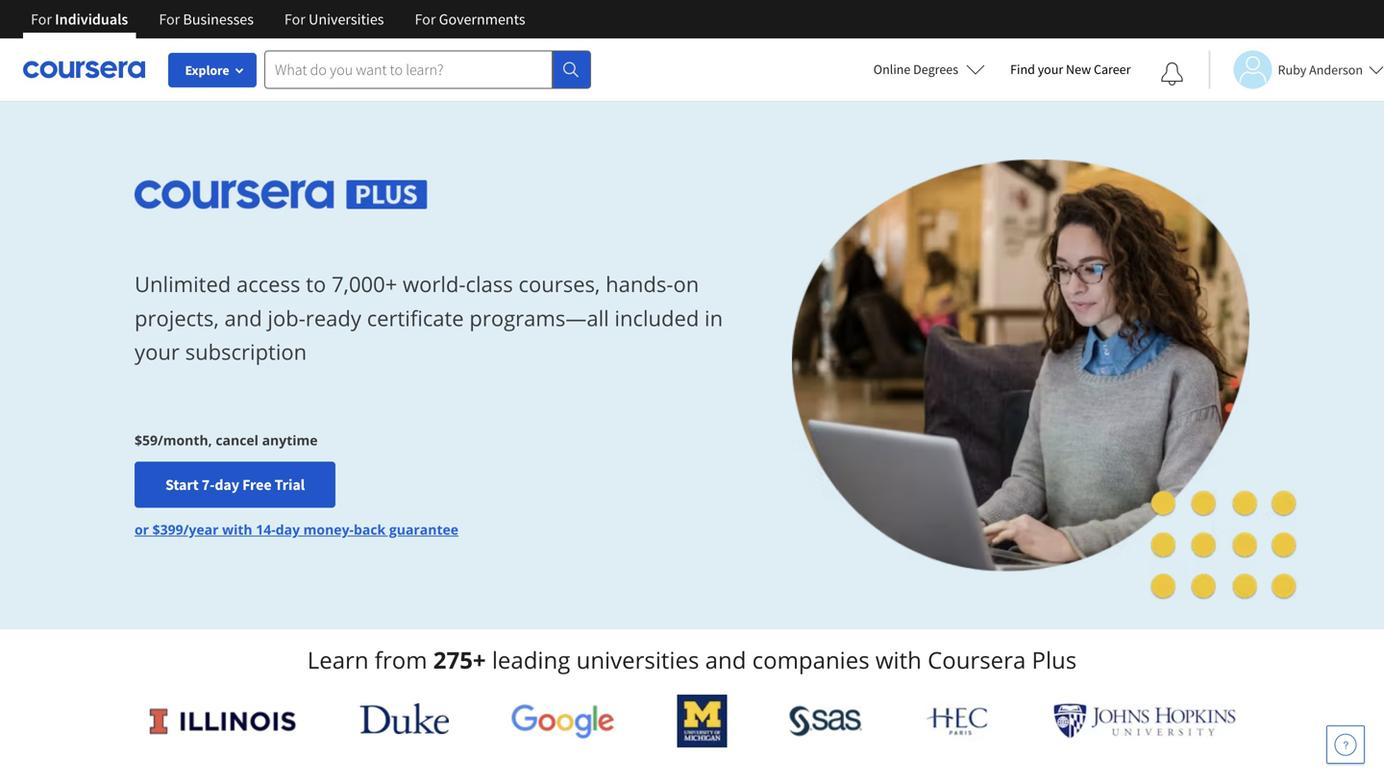 Task type: describe. For each thing, give the bounding box(es) containing it.
your inside the unlimited access to 7,000+ world-class courses, hands-on projects, and job-ready certificate programs—all included in your subscription
[[135, 337, 180, 366]]

companies
[[752, 644, 869, 676]]

businesses
[[183, 10, 254, 29]]

to
[[306, 270, 326, 299]]

day inside button
[[215, 475, 239, 494]]

start 7-day free trial button
[[135, 462, 336, 508]]

help center image
[[1334, 733, 1357, 756]]

access
[[236, 270, 300, 299]]

degrees
[[913, 61, 958, 78]]

for for universities
[[284, 10, 305, 29]]

coursera image
[[23, 54, 145, 85]]

new
[[1066, 61, 1091, 78]]

unlimited access to 7,000+ world-class courses, hands-on projects, and job-ready certificate programs—all included in your subscription
[[135, 270, 723, 366]]

for individuals
[[31, 10, 128, 29]]

duke university image
[[360, 704, 449, 734]]

for universities
[[284, 10, 384, 29]]

learn
[[307, 644, 369, 676]]

online
[[873, 61, 911, 78]]

back
[[354, 520, 386, 538]]

for for governments
[[415, 10, 436, 29]]

free
[[242, 475, 272, 494]]

ready
[[305, 304, 361, 332]]

start 7-day free trial
[[165, 475, 305, 494]]

google image
[[511, 704, 615, 739]]

universities
[[309, 10, 384, 29]]

trial
[[275, 475, 305, 494]]

money-
[[303, 520, 354, 538]]

class
[[466, 270, 513, 299]]

ruby anderson button
[[1209, 50, 1384, 89]]

and inside the unlimited access to 7,000+ world-class courses, hands-on projects, and job-ready certificate programs—all included in your subscription
[[224, 304, 262, 332]]

banner navigation
[[15, 0, 541, 38]]

or
[[135, 520, 149, 538]]

courses,
[[518, 270, 600, 299]]

individuals
[[55, 10, 128, 29]]

1 horizontal spatial your
[[1038, 61, 1063, 78]]

find your new career
[[1010, 61, 1131, 78]]

world-
[[403, 270, 466, 299]]

subscription
[[185, 337, 307, 366]]

programs—all
[[469, 304, 609, 332]]

for for businesses
[[159, 10, 180, 29]]

unlimited
[[135, 270, 231, 299]]

leading
[[492, 644, 570, 676]]

275+
[[433, 644, 486, 676]]

from
[[375, 644, 427, 676]]

ruby
[[1278, 61, 1306, 78]]

for businesses
[[159, 10, 254, 29]]

0 horizontal spatial with
[[222, 520, 252, 538]]

certificate
[[367, 304, 464, 332]]

for for individuals
[[31, 10, 52, 29]]

career
[[1094, 61, 1131, 78]]

guarantee
[[389, 520, 459, 538]]



Task type: vqa. For each thing, say whether or not it's contained in the screenshot.
access
yes



Task type: locate. For each thing, give the bounding box(es) containing it.
1 vertical spatial your
[[135, 337, 180, 366]]

7,000+
[[332, 270, 397, 299]]

plus
[[1032, 644, 1077, 676]]

coursera plus image
[[135, 180, 427, 209]]

ruby anderson
[[1278, 61, 1363, 78]]

14-
[[256, 520, 276, 538]]

1 horizontal spatial day
[[276, 520, 300, 538]]

1 horizontal spatial and
[[705, 644, 746, 676]]

online degrees
[[873, 61, 958, 78]]

explore button
[[168, 53, 257, 87]]

anderson
[[1309, 61, 1363, 78]]

for left 'universities'
[[284, 10, 305, 29]]

for left businesses
[[159, 10, 180, 29]]

johns hopkins university image
[[1053, 704, 1236, 739]]

and up university of michigan 'image' on the bottom of page
[[705, 644, 746, 676]]

None search field
[[264, 50, 591, 89]]

online degrees button
[[858, 48, 1001, 90]]

coursera
[[928, 644, 1026, 676]]

job-
[[268, 304, 305, 332]]

/month,
[[158, 431, 212, 449]]

your down the projects,
[[135, 337, 180, 366]]

0 horizontal spatial and
[[224, 304, 262, 332]]

2 for from the left
[[159, 10, 180, 29]]

on
[[673, 270, 699, 299]]

start
[[165, 475, 199, 494]]

0 vertical spatial and
[[224, 304, 262, 332]]

hands-
[[606, 270, 673, 299]]

with left coursera
[[875, 644, 922, 676]]

find
[[1010, 61, 1035, 78]]

1 vertical spatial day
[[276, 520, 300, 538]]

0 vertical spatial with
[[222, 520, 252, 538]]

your right find
[[1038, 61, 1063, 78]]

university of michigan image
[[677, 695, 727, 748]]

0 vertical spatial your
[[1038, 61, 1063, 78]]

anytime
[[262, 431, 318, 449]]

your
[[1038, 61, 1063, 78], [135, 337, 180, 366]]

for up the what do you want to learn? text field
[[415, 10, 436, 29]]

for governments
[[415, 10, 525, 29]]

0 horizontal spatial day
[[215, 475, 239, 494]]

cancel
[[216, 431, 258, 449]]

for left individuals
[[31, 10, 52, 29]]

for
[[31, 10, 52, 29], [159, 10, 180, 29], [284, 10, 305, 29], [415, 10, 436, 29]]

hec paris image
[[924, 702, 991, 741]]

$59
[[135, 431, 158, 449]]

and up 'subscription'
[[224, 304, 262, 332]]

sas image
[[789, 706, 862, 737]]

explore
[[185, 62, 229, 79]]

/year
[[183, 520, 219, 538]]

0 vertical spatial day
[[215, 475, 239, 494]]

governments
[[439, 10, 525, 29]]

$59 /month, cancel anytime
[[135, 431, 318, 449]]

and
[[224, 304, 262, 332], [705, 644, 746, 676]]

day left money-
[[276, 520, 300, 538]]

or $399 /year with 14-day money-back guarantee
[[135, 520, 459, 538]]

day left free
[[215, 475, 239, 494]]

day
[[215, 475, 239, 494], [276, 520, 300, 538]]

with left the '14-'
[[222, 520, 252, 538]]

with
[[222, 520, 252, 538], [875, 644, 922, 676]]

7-
[[202, 475, 215, 494]]

find your new career link
[[1001, 58, 1140, 82]]

3 for from the left
[[284, 10, 305, 29]]

4 for from the left
[[415, 10, 436, 29]]

1 for from the left
[[31, 10, 52, 29]]

university of illinois at urbana-champaign image
[[148, 706, 298, 737]]

1 vertical spatial with
[[875, 644, 922, 676]]

0 horizontal spatial your
[[135, 337, 180, 366]]

learn from 275+ leading universities and companies with coursera plus
[[307, 644, 1077, 676]]

included
[[615, 304, 699, 332]]

show notifications image
[[1161, 62, 1184, 86]]

$399
[[152, 520, 183, 538]]

in
[[705, 304, 723, 332]]

What do you want to learn? text field
[[264, 50, 553, 89]]

1 vertical spatial and
[[705, 644, 746, 676]]

universities
[[576, 644, 699, 676]]

projects,
[[135, 304, 219, 332]]

1 horizontal spatial with
[[875, 644, 922, 676]]



